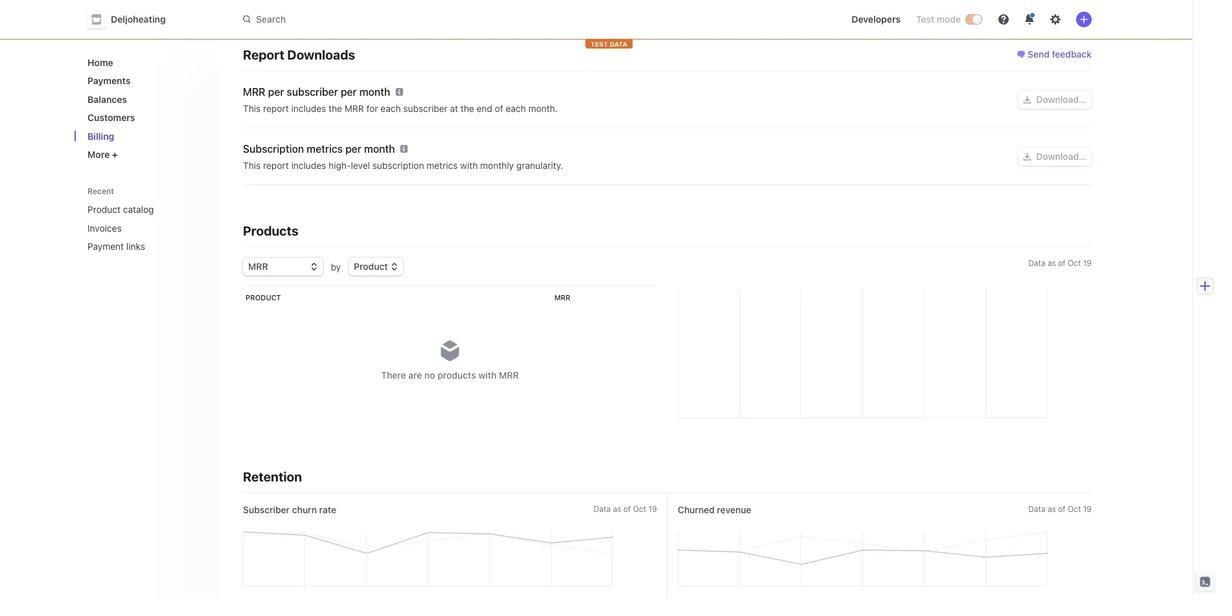 Task type: locate. For each thing, give the bounding box(es) containing it.
data for churned revenue
[[1029, 505, 1046, 514]]

0 vertical spatial download… button
[[1019, 91, 1092, 109]]

1 vertical spatial download…
[[1037, 151, 1087, 162]]

Search text field
[[235, 8, 601, 31]]

download… for mrr per subscriber per month
[[1037, 94, 1087, 105]]

there
[[381, 370, 406, 381]]

0 horizontal spatial product
[[88, 204, 121, 215]]

payments
[[88, 76, 131, 86]]

0 vertical spatial includes
[[291, 103, 326, 114]]

invoices link
[[82, 218, 189, 239]]

1 download… from the top
[[1037, 94, 1087, 105]]

1 vertical spatial product
[[246, 294, 281, 302]]

monthly
[[480, 160, 514, 171]]

svg image
[[1024, 96, 1031, 104], [1024, 153, 1031, 161]]

0 horizontal spatial subscriber
[[287, 86, 338, 98]]

each
[[381, 103, 401, 114], [506, 103, 526, 114]]

0 vertical spatial svg image
[[1024, 96, 1031, 104]]

core navigation links element
[[82, 52, 207, 165]]

1 this from the top
[[243, 103, 261, 114]]

subscription
[[243, 143, 304, 155]]

at
[[450, 103, 458, 114]]

payment
[[88, 241, 124, 252]]

for
[[367, 103, 378, 114]]

0 horizontal spatial with
[[460, 160, 478, 171]]

1 vertical spatial this
[[243, 160, 261, 171]]

0 vertical spatial this
[[243, 103, 261, 114]]

19
[[1084, 259, 1092, 268], [649, 505, 657, 514], [1084, 505, 1092, 514]]

subscriber churn rate
[[243, 505, 336, 516]]

includes down 'mrr per subscriber per month'
[[291, 103, 326, 114]]

month up the subscription
[[364, 143, 395, 155]]

2 the from the left
[[461, 103, 474, 114]]

1 vertical spatial download… button
[[1019, 148, 1092, 166]]

svg image for subscription metrics per month
[[1024, 153, 1031, 161]]

with
[[460, 160, 478, 171], [479, 370, 497, 381]]

with left monthly
[[460, 160, 478, 171]]

balances link
[[82, 89, 207, 110]]

1 vertical spatial subscriber
[[403, 103, 448, 114]]

0 vertical spatial download…
[[1037, 94, 1087, 105]]

oct
[[1068, 259, 1081, 268], [633, 505, 646, 514], [1068, 505, 1081, 514]]

2 download… button from the top
[[1019, 148, 1092, 166]]

recent
[[88, 187, 114, 196]]

1 horizontal spatial with
[[479, 370, 497, 381]]

each right for
[[381, 103, 401, 114]]

download…
[[1037, 94, 1087, 105], [1037, 151, 1087, 162]]

subscription metrics per month
[[243, 143, 395, 155]]

data as of oct 19 for churned revenue
[[1029, 505, 1092, 514]]

1 each from the left
[[381, 103, 401, 114]]

data
[[1029, 259, 1046, 268], [594, 505, 611, 514], [1029, 505, 1046, 514]]

report
[[263, 103, 289, 114], [263, 160, 289, 171]]

billing link
[[82, 126, 207, 147]]

mode
[[937, 14, 961, 25]]

0 vertical spatial report
[[263, 103, 289, 114]]

product for product catalog
[[88, 204, 121, 215]]

2 report from the top
[[263, 160, 289, 171]]

payments link
[[82, 70, 207, 91]]

0 horizontal spatial each
[[381, 103, 401, 114]]

per down downloads
[[341, 86, 357, 98]]

catalog
[[123, 204, 154, 215]]

subscriber
[[287, 86, 338, 98], [403, 103, 448, 114]]

retention
[[243, 469, 302, 484]]

this up subscription
[[243, 103, 261, 114]]

level
[[351, 160, 370, 171]]

1 report from the top
[[263, 103, 289, 114]]

download… for subscription metrics per month
[[1037, 151, 1087, 162]]

this for subscription metrics per month
[[243, 160, 261, 171]]

customers link
[[82, 107, 207, 128]]

the
[[329, 103, 342, 114], [461, 103, 474, 114]]

0 vertical spatial with
[[460, 160, 478, 171]]

1 horizontal spatial the
[[461, 103, 474, 114]]

data
[[610, 40, 628, 48]]

0 horizontal spatial the
[[329, 103, 342, 114]]

products
[[243, 223, 299, 238]]

report for mrr
[[263, 103, 289, 114]]

this
[[243, 103, 261, 114], [243, 160, 261, 171]]

notifications image
[[1025, 14, 1035, 25]]

data as of oct 19 for subscriber churn rate
[[594, 505, 657, 514]]

customers
[[88, 112, 135, 123]]

2 svg image from the top
[[1024, 153, 1031, 161]]

0 vertical spatial metrics
[[307, 143, 343, 155]]

1 includes from the top
[[291, 103, 326, 114]]

high-
[[329, 160, 351, 171]]

includes
[[291, 103, 326, 114], [291, 160, 326, 171]]

invoices
[[88, 223, 122, 234]]

churn
[[292, 505, 317, 516]]

report for subscription
[[263, 160, 289, 171]]

deljoheating button
[[88, 10, 179, 29]]

of
[[495, 103, 503, 114], [1059, 259, 1066, 268], [624, 505, 631, 514], [1059, 505, 1066, 514]]

1 horizontal spatial subscriber
[[403, 103, 448, 114]]

1 the from the left
[[329, 103, 342, 114]]

report up subscription
[[263, 103, 289, 114]]

month
[[359, 86, 390, 98], [364, 143, 395, 155]]

2 includes from the top
[[291, 160, 326, 171]]

1 vertical spatial report
[[263, 160, 289, 171]]

the down 'mrr per subscriber per month'
[[329, 103, 342, 114]]

month up for
[[359, 86, 390, 98]]

per
[[268, 86, 284, 98], [341, 86, 357, 98], [346, 143, 362, 155]]

this down subscription
[[243, 160, 261, 171]]

help image
[[999, 14, 1009, 25]]

0 vertical spatial product
[[88, 204, 121, 215]]

with right products
[[479, 370, 497, 381]]

recent navigation links element
[[75, 186, 217, 257]]

download… button
[[1019, 91, 1092, 109], [1019, 148, 1092, 166]]

report down subscription
[[263, 160, 289, 171]]

product
[[88, 204, 121, 215], [246, 294, 281, 302]]

product inside recent element
[[88, 204, 121, 215]]

payment links link
[[82, 236, 189, 257]]

the right at
[[461, 103, 474, 114]]

this report includes the mrr for each subscriber at the end of each month.
[[243, 103, 558, 114]]

developers
[[852, 14, 901, 25]]

feedback
[[1052, 49, 1092, 60]]

as
[[1048, 259, 1056, 268], [613, 505, 621, 514], [1048, 505, 1056, 514]]

subscriber left at
[[403, 103, 448, 114]]

each left month.
[[506, 103, 526, 114]]

metrics right the subscription
[[427, 160, 458, 171]]

payment links
[[88, 241, 145, 252]]

balances
[[88, 94, 127, 105]]

1 horizontal spatial metrics
[[427, 160, 458, 171]]

rate
[[319, 505, 336, 516]]

1 download… button from the top
[[1019, 91, 1092, 109]]

this report includes high-level subscription metrics with monthly granularity.
[[243, 160, 563, 171]]

1 vertical spatial includes
[[291, 160, 326, 171]]

includes down the subscription metrics per month
[[291, 160, 326, 171]]

metrics
[[307, 143, 343, 155], [427, 160, 458, 171]]

by
[[331, 262, 341, 272]]

1 vertical spatial svg image
[[1024, 153, 1031, 161]]

1 svg image from the top
[[1024, 96, 1031, 104]]

billing
[[88, 131, 114, 142]]

metrics up 'high-'
[[307, 143, 343, 155]]

downloads
[[287, 47, 355, 62]]

oct for churned revenue
[[1068, 505, 1081, 514]]

0 horizontal spatial metrics
[[307, 143, 343, 155]]

2 this from the top
[[243, 160, 261, 171]]

1 horizontal spatial each
[[506, 103, 526, 114]]

subscriber down downloads
[[287, 86, 338, 98]]

mrr
[[243, 86, 266, 98], [345, 103, 364, 114], [555, 294, 571, 302], [499, 370, 519, 381]]

more
[[88, 149, 110, 160]]

2 download… from the top
[[1037, 151, 1087, 162]]

more +
[[88, 149, 118, 160]]

test
[[917, 14, 935, 25]]

links
[[126, 241, 145, 252]]

download… button for mrr per subscriber per month
[[1019, 91, 1092, 109]]

home
[[88, 57, 113, 68]]

data as of oct 19
[[1029, 259, 1092, 268], [594, 505, 657, 514], [1029, 505, 1092, 514]]

churned revenue
[[678, 505, 752, 516]]

product catalog link
[[82, 199, 189, 220]]

1 vertical spatial metrics
[[427, 160, 458, 171]]

1 horizontal spatial product
[[246, 294, 281, 302]]



Task type: vqa. For each thing, say whether or not it's contained in the screenshot.
Search search box
yes



Task type: describe. For each thing, give the bounding box(es) containing it.
this for mrr per subscriber per month
[[243, 103, 261, 114]]

mrr per subscriber per month
[[243, 86, 390, 98]]

download… button for subscription metrics per month
[[1019, 148, 1092, 166]]

1 vertical spatial month
[[364, 143, 395, 155]]

svg image for mrr per subscriber per month
[[1024, 96, 1031, 104]]

as for subscriber churn rate
[[613, 505, 621, 514]]

subscription
[[373, 160, 424, 171]]

test
[[591, 40, 608, 48]]

products
[[438, 370, 476, 381]]

1 vertical spatial with
[[479, 370, 497, 381]]

developers link
[[847, 9, 906, 30]]

month.
[[529, 103, 558, 114]]

per down report
[[268, 86, 284, 98]]

includes for metrics
[[291, 160, 326, 171]]

there are no products with mrr
[[381, 370, 519, 381]]

deljoheating
[[111, 14, 166, 25]]

0 vertical spatial month
[[359, 86, 390, 98]]

are
[[409, 370, 422, 381]]

granularity.
[[517, 160, 563, 171]]

+
[[112, 149, 118, 160]]

as for churned revenue
[[1048, 505, 1056, 514]]

per up level
[[346, 143, 362, 155]]

19 for subscriber churn rate
[[649, 505, 657, 514]]

subscriber
[[243, 505, 290, 516]]

0 vertical spatial subscriber
[[287, 86, 338, 98]]

report downloads
[[243, 47, 355, 62]]

test data
[[591, 40, 628, 48]]

product catalog
[[88, 204, 154, 215]]

send
[[1028, 49, 1050, 60]]

2 each from the left
[[506, 103, 526, 114]]

recent element
[[75, 199, 217, 257]]

test mode
[[917, 14, 961, 25]]

includes for per
[[291, 103, 326, 114]]

product for product
[[246, 294, 281, 302]]

no
[[425, 370, 435, 381]]

home link
[[82, 52, 207, 73]]

report
[[243, 47, 284, 62]]

19 for churned revenue
[[1084, 505, 1092, 514]]

churned
[[678, 505, 715, 516]]

oct for subscriber churn rate
[[633, 505, 646, 514]]

data for subscriber churn rate
[[594, 505, 611, 514]]

search
[[256, 14, 286, 24]]

settings image
[[1051, 14, 1061, 25]]

end
[[477, 103, 493, 114]]

revenue
[[717, 505, 752, 516]]

send feedback button
[[1018, 48, 1092, 61]]

send feedback
[[1028, 49, 1092, 60]]

Search search field
[[235, 8, 601, 31]]



